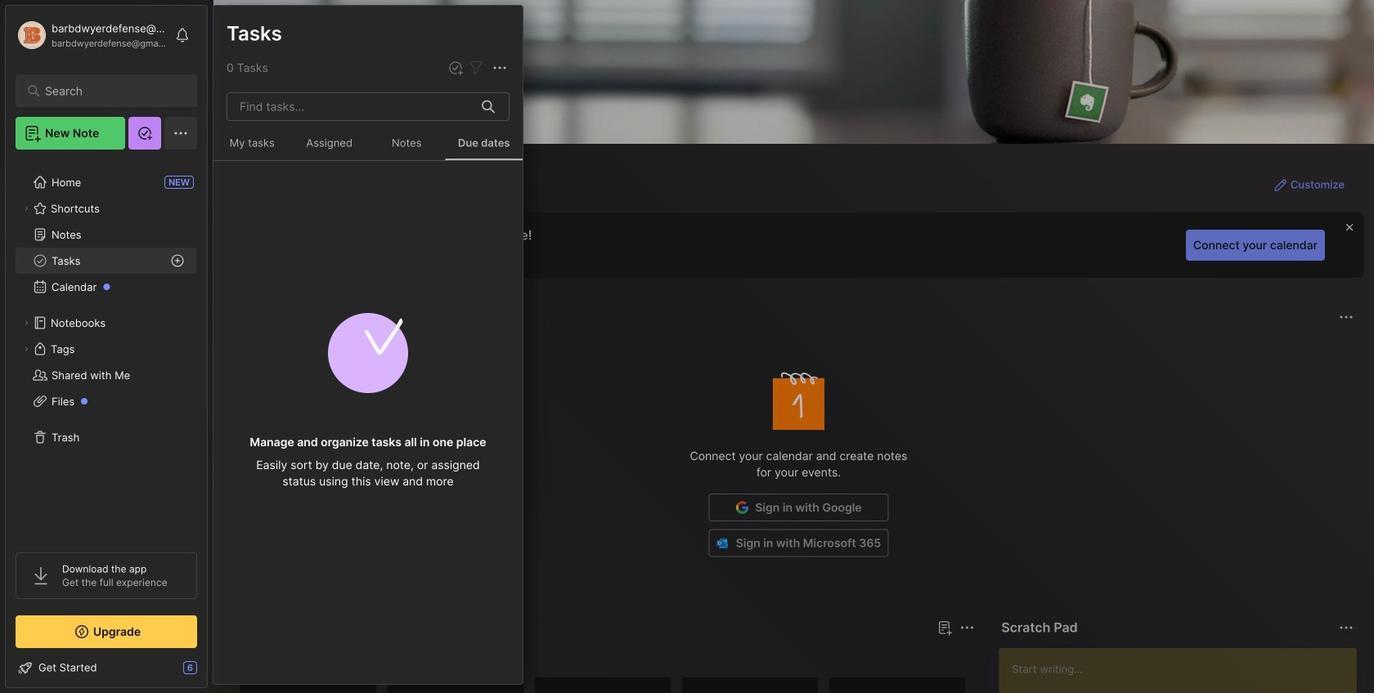 Task type: locate. For each thing, give the bounding box(es) containing it.
new task image
[[447, 60, 464, 76]]

tree
[[6, 160, 207, 538]]

None search field
[[45, 81, 175, 101]]

Start writing… text field
[[1012, 649, 1356, 694]]

Search text field
[[45, 83, 175, 99]]

filter tasks image
[[466, 58, 486, 78]]

Find tasks… text field
[[230, 93, 472, 120]]

none search field inside main element
[[45, 81, 175, 101]]

tab
[[243, 648, 291, 667]]

Filter tasks field
[[466, 58, 486, 78]]

expand notebooks image
[[21, 318, 31, 328]]

Help and Learning task checklist field
[[6, 655, 207, 681]]

row group
[[240, 677, 1123, 694]]



Task type: describe. For each thing, give the bounding box(es) containing it.
tree inside main element
[[6, 160, 207, 538]]

click to collapse image
[[207, 663, 219, 683]]

Account field
[[16, 19, 167, 52]]

More actions and view options field
[[486, 58, 510, 78]]

more actions and view options image
[[490, 58, 510, 78]]

expand tags image
[[21, 344, 31, 354]]

main element
[[0, 0, 213, 694]]



Task type: vqa. For each thing, say whether or not it's contained in the screenshot.
Filter tasks 'field'
yes



